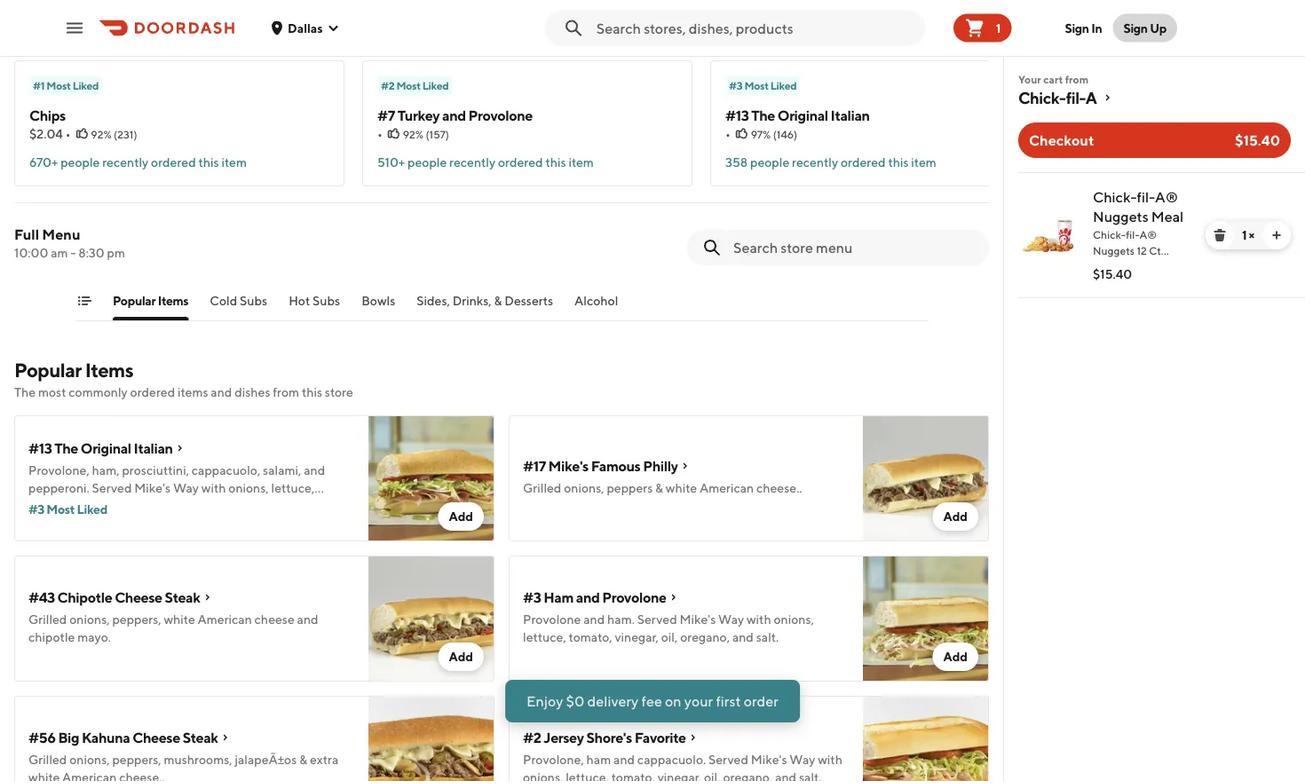 Task type: vqa. For each thing, say whether or not it's contained in the screenshot.
bottom "FIL-"
yes



Task type: describe. For each thing, give the bounding box(es) containing it.
oil, inside provolone, ham, prosciuttini, cappacuolo, salami, and pepperoni. served mike's way with onions, lettuce, tomato, vinegar, oil, oregano, and salt.
[[121, 499, 137, 513]]

cold subs
[[210, 294, 268, 308]]

vinegar, inside 'provolone, ham and cappacuolo. served mike's way with onions, lettuce, tomato, vinegar, oil, oregano, and salt.'
[[658, 771, 702, 782]]

1 vertical spatial steak
[[183, 730, 218, 747]]

jalapeã±os
[[235, 753, 297, 768]]

ordered for #7 turkey and provolone
[[498, 155, 543, 170]]

sign up
[[1124, 20, 1167, 35]]

menu for full menu 10:00 am - 8:30 pm
[[42, 226, 80, 243]]

#56 big kahuna cheese steak image
[[369, 696, 495, 782]]

peppers, for cheese
[[112, 613, 161, 627]]

92% (157)
[[403, 128, 449, 140]]

enjoy $0 delivery fee on your first order
[[527, 693, 779, 710]]

1 ×
[[1243, 228, 1255, 243]]

1 for 1
[[997, 20, 1001, 35]]

chips
[[29, 107, 66, 124]]

1 horizontal spatial italian
[[831, 107, 870, 124]]

most for chips
[[47, 79, 71, 91]]

sides,
[[417, 294, 450, 308]]

0 vertical spatial american
[[700, 481, 754, 496]]

white inside grilled onions, peppers, white american cheese and chipotle mayo.
[[164, 613, 195, 627]]

sign for sign up
[[1124, 20, 1148, 35]]

from
[[187, 26, 239, 52]]

salt. inside provolone and ham. served mike's way with onions, lettuce, tomato, vinegar, oil, oregano, and salt.
[[757, 630, 779, 645]]

salami,
[[263, 463, 302, 478]]

most for #13 the original italian
[[745, 79, 769, 91]]

items for popular items the most commonly ordered items and dishes from this store
[[85, 359, 133, 382]]

510+ people recently ordered this item
[[378, 155, 594, 170]]

(231)
[[114, 128, 137, 140]]

0 horizontal spatial $15.40
[[1094, 267, 1133, 282]]

#56
[[28, 730, 56, 747]]

#2 most liked
[[381, 79, 449, 91]]

0 vertical spatial steak
[[165, 589, 200, 606]]

pm
[[107, 246, 125, 260]]

alcohol button
[[575, 292, 619, 321]]

remove item from cart image
[[1213, 228, 1228, 243]]

#2 for #2 most liked
[[381, 79, 395, 91]]

#17
[[523, 458, 546, 475]]

provolone, ham and cappacuolo. served mike's way with onions, lettuce, tomato, vinegar, oil, oregano, and salt.
[[523, 753, 843, 782]]

items inside most liked items from the menu heading
[[127, 26, 182, 52]]

0 horizontal spatial #13
[[28, 440, 52, 457]]

1 horizontal spatial #13 the original italian
[[726, 107, 870, 124]]

92% for #7 turkey and provolone
[[403, 128, 424, 140]]

lettuce, inside provolone and ham. served mike's way with onions, lettuce, tomato, vinegar, oil, oregano, and salt.
[[523, 630, 567, 645]]

hot subs button
[[289, 292, 340, 321]]

provolone, ham, prosciuttini, cappacuolo, salami, and pepperoni. served mike's way with onions, lettuce, tomato, vinegar, oil, oregano, and salt.
[[28, 463, 325, 513]]

most liked items from the menu heading
[[14, 25, 341, 53]]

full
[[14, 226, 39, 243]]

this inside popular items the most commonly ordered items and dishes from this store
[[302, 385, 323, 400]]

liked down pepperoni.
[[77, 502, 107, 517]]

1 horizontal spatial original
[[778, 107, 829, 124]]

chipotle
[[57, 589, 112, 606]]

$0
[[566, 693, 585, 710]]

mike's inside 'provolone, ham and cappacuolo. served mike's way with onions, lettuce, tomato, vinegar, oil, oregano, and salt.'
[[751, 753, 788, 768]]

alcohol
[[575, 294, 619, 308]]

pepperoni.
[[28, 481, 89, 496]]

0 vertical spatial #3
[[729, 79, 743, 91]]

grilled onions, peppers & white american cheese..
[[523, 481, 803, 496]]

(157)
[[426, 128, 449, 140]]

tomato, inside 'provolone, ham and cappacuolo. served mike's way with onions, lettuce, tomato, vinegar, oil, oregano, and salt.'
[[612, 771, 655, 782]]

grilled onions, peppers, white american cheese and chipotle mayo.
[[28, 613, 319, 645]]

add for italian
[[449, 509, 473, 524]]

chick-fil-a
[[1019, 88, 1097, 107]]

1 horizontal spatial $15.40
[[1236, 132, 1281, 149]]

provolone for #7 turkey and provolone
[[469, 107, 533, 124]]

97%
[[751, 128, 771, 140]]

0 vertical spatial cheese..
[[757, 481, 803, 496]]

#2 jersey shore's favorite
[[523, 730, 686, 747]]

nuggets
[[1094, 208, 1149, 225]]

popular for popular items the most commonly ordered items and dishes from this store
[[14, 359, 82, 382]]

your cart from
[[1019, 73, 1089, 85]]

1 • from the left
[[65, 127, 71, 141]]

2 vertical spatial #3
[[523, 589, 541, 606]]

order
[[744, 693, 779, 710]]

served inside 'provolone, ham and cappacuolo. served mike's way with onions, lettuce, tomato, vinegar, oil, oregano, and salt.'
[[709, 753, 749, 768]]

the inside popular items the most commonly ordered items and dishes from this store
[[14, 385, 36, 400]]

view menu button
[[593, 736, 713, 771]]

with inside provolone and ham. served mike's way with onions, lettuce, tomato, vinegar, oil, oregano, and salt.
[[747, 613, 772, 627]]

delivery
[[588, 693, 639, 710]]

tomato, inside provolone and ham. served mike's way with onions, lettuce, tomato, vinegar, oil, oregano, and salt.
[[569, 630, 613, 645]]

commonly
[[69, 385, 128, 400]]

onions, down the #17 mike's famous philly
[[564, 481, 605, 496]]

(146)
[[773, 128, 798, 140]]

mayo.
[[77, 630, 111, 645]]

1 button
[[954, 14, 1012, 42]]

1 vertical spatial cheese
[[133, 730, 180, 747]]

vinegar, inside provolone, ham, prosciuttini, cappacuolo, salami, and pepperoni. served mike's way with onions, lettuce, tomato, vinegar, oil, oregano, and salt.
[[75, 499, 118, 513]]

provolone inside provolone and ham. served mike's way with onions, lettuce, tomato, vinegar, oil, oregano, and salt.
[[523, 613, 581, 627]]

chick- for chick-fil-a
[[1019, 88, 1067, 107]]

670+
[[29, 155, 58, 170]]

$2.04 •
[[29, 127, 71, 141]]

way inside 'provolone, ham and cappacuolo. served mike's way with onions, lettuce, tomato, vinegar, oil, oregano, and salt.'
[[790, 753, 816, 768]]

way inside provolone, ham, prosciuttini, cappacuolo, salami, and pepperoni. served mike's way with onions, lettuce, tomato, vinegar, oil, oregano, and salt.
[[173, 481, 199, 496]]

recently for #13 the original italian
[[792, 155, 839, 170]]

bowls button
[[362, 292, 396, 321]]

enjoy
[[527, 693, 563, 710]]

onions, inside 'provolone, ham and cappacuolo. served mike's way with onions, lettuce, tomato, vinegar, oil, oregano, and salt.'
[[523, 771, 564, 782]]

2 horizontal spatial &
[[656, 481, 664, 496]]

-
[[71, 246, 76, 260]]

add for steak
[[449, 650, 473, 664]]

item for #13 the original italian
[[912, 155, 937, 170]]

#43 chipotle cheese steak image
[[369, 556, 495, 682]]

oil, inside 'provolone, ham and cappacuolo. served mike's way with onions, lettuce, tomato, vinegar, oil, oregano, and salt.'
[[704, 771, 721, 782]]

extra
[[310, 753, 339, 768]]

Item Search search field
[[734, 238, 975, 258]]

358 people recently ordered this item
[[726, 155, 937, 170]]

up
[[1151, 20, 1167, 35]]

grilled for #43
[[28, 613, 67, 627]]

chipotle
[[28, 630, 75, 645]]

#17 mike's famous philly
[[523, 458, 678, 475]]

dallas button
[[270, 20, 341, 35]]

ordered for #13 the original italian
[[841, 155, 886, 170]]

turkey
[[398, 107, 440, 124]]

0 vertical spatial #3 most liked
[[729, 79, 797, 91]]

#1
[[33, 79, 45, 91]]

subs for hot subs
[[313, 294, 340, 308]]

store
[[325, 385, 353, 400]]

hot
[[289, 294, 310, 308]]

grilled for #17
[[523, 481, 562, 496]]

items
[[178, 385, 208, 400]]

view
[[628, 745, 661, 762]]

most inside heading
[[14, 26, 64, 52]]

chick-fil-a® nuggets meal
[[1094, 189, 1184, 225]]

liked for chips
[[73, 79, 99, 91]]

most liked items from the menu
[[14, 26, 341, 52]]

#2 jersey shore's favorite image
[[863, 696, 990, 782]]

& inside button
[[494, 294, 502, 308]]

#7
[[378, 107, 395, 124]]

#56 big kahuna cheese steak
[[28, 730, 218, 747]]

10:00
[[14, 246, 48, 260]]

sign in
[[1065, 20, 1103, 35]]

0 horizontal spatial #3
[[28, 502, 44, 517]]

ham,
[[92, 463, 120, 478]]

provolone and ham. served mike's way with onions, lettuce, tomato, vinegar, oil, oregano, and salt.
[[523, 613, 814, 645]]

1 vertical spatial #13 the original italian
[[28, 440, 173, 457]]

97% (146)
[[751, 128, 798, 140]]

sign for sign in
[[1065, 20, 1090, 35]]

and inside popular items the most commonly ordered items and dishes from this store
[[211, 385, 232, 400]]

famous
[[591, 458, 641, 475]]

sides, drinks, & desserts
[[417, 294, 554, 308]]

cappacuolo,
[[192, 463, 261, 478]]

salt. inside provolone, ham, prosciuttini, cappacuolo, salami, and pepperoni. served mike's way with onions, lettuce, tomato, vinegar, oil, oregano, and salt.
[[216, 499, 239, 513]]

fil- for a®
[[1138, 189, 1156, 206]]

#3 ham and provolone
[[523, 589, 667, 606]]

1 horizontal spatial from
[[1066, 73, 1089, 85]]

oregano, inside provolone and ham. served mike's way with onions, lettuce, tomato, vinegar, oil, oregano, and salt.
[[681, 630, 730, 645]]

cappacuolo.
[[638, 753, 706, 768]]

fil- for a
[[1067, 88, 1086, 107]]

desserts
[[505, 294, 554, 308]]

mike's inside provolone, ham, prosciuttini, cappacuolo, salami, and pepperoni. served mike's way with onions, lettuce, tomato, vinegar, oil, oregano, and salt.
[[134, 481, 171, 496]]

shore's
[[587, 730, 632, 747]]

8:30
[[78, 246, 105, 260]]

0 horizontal spatial original
[[81, 440, 131, 457]]

first
[[716, 693, 741, 710]]

grilled onions, peppers, mushrooms, jalapeã±os & extra white american cheese..
[[28, 753, 339, 782]]

onions, inside grilled onions, peppers, white american cheese and chipotle mayo.
[[69, 613, 110, 627]]

this for #13 the original italian
[[889, 155, 909, 170]]

jersey
[[544, 730, 584, 747]]

0 vertical spatial cheese
[[115, 589, 162, 606]]

lettuce, inside provolone, ham, prosciuttini, cappacuolo, salami, and pepperoni. served mike's way with onions, lettuce, tomato, vinegar, oil, oregano, and salt.
[[271, 481, 315, 496]]

0 horizontal spatial italian
[[134, 440, 173, 457]]

grilled for #56
[[28, 753, 67, 768]]

• for #7 turkey and provolone
[[378, 127, 383, 141]]

0 vertical spatial white
[[666, 481, 697, 496]]

provolone, for the
[[28, 463, 90, 478]]



Task type: locate. For each thing, give the bounding box(es) containing it.
2 vertical spatial menu
[[664, 745, 703, 762]]

from inside popular items the most commonly ordered items and dishes from this store
[[273, 385, 299, 400]]

#3 down pepperoni.
[[28, 502, 44, 517]]

from right dishes
[[273, 385, 299, 400]]

menu inside 'view menu' button
[[664, 745, 703, 762]]

#3 most liked
[[729, 79, 797, 91], [28, 502, 107, 517]]

#2
[[381, 79, 395, 91], [523, 730, 541, 747]]

2 people from the left
[[408, 155, 447, 170]]

provolone down ham
[[523, 613, 581, 627]]

1
[[997, 20, 1001, 35], [1243, 228, 1247, 243]]

served down ham,
[[92, 481, 132, 496]]

1 horizontal spatial way
[[719, 613, 745, 627]]

2 horizontal spatial white
[[666, 481, 697, 496]]

onions, down kahuna
[[69, 753, 110, 768]]

0 horizontal spatial •
[[65, 127, 71, 141]]

open menu image
[[64, 17, 85, 39]]

0 vertical spatial items
[[127, 26, 182, 52]]

2 vertical spatial oregano,
[[723, 771, 773, 782]]

people down 92% (157)
[[408, 155, 447, 170]]

oregano, up your
[[681, 630, 730, 645]]

white down philly
[[666, 481, 697, 496]]

0 vertical spatial &
[[494, 294, 502, 308]]

• for #13 the original italian
[[726, 127, 731, 141]]

1 vertical spatial italian
[[134, 440, 173, 457]]

sign in link
[[1055, 10, 1113, 46]]

#3 ham and provolone image
[[863, 556, 990, 682]]

1 vertical spatial white
[[164, 613, 195, 627]]

popular items
[[113, 294, 189, 308]]

1 horizontal spatial 1
[[1243, 228, 1247, 243]]

peppers, inside the grilled onions, peppers, mushrooms, jalapeã±os & extra white american cheese..
[[112, 753, 161, 768]]

1 vertical spatial provolone,
[[523, 753, 584, 768]]

a
[[1086, 88, 1097, 107]]

full menu 10:00 am - 8:30 pm
[[14, 226, 125, 260]]

1 horizontal spatial 92%
[[403, 128, 424, 140]]

oregano, inside provolone, ham, prosciuttini, cappacuolo, salami, and pepperoni. served mike's way with onions, lettuce, tomato, vinegar, oil, oregano, and salt.
[[140, 499, 190, 513]]

vinegar, inside provolone and ham. served mike's way with onions, lettuce, tomato, vinegar, oil, oregano, and salt.
[[615, 630, 659, 645]]

×
[[1250, 228, 1255, 243]]

3 recently from the left
[[792, 155, 839, 170]]

358
[[726, 155, 748, 170]]

provolone for #3 ham and provolone
[[602, 589, 667, 606]]

recently
[[102, 155, 149, 170], [450, 155, 496, 170], [792, 155, 839, 170]]

most down pepperoni.
[[47, 502, 75, 517]]

items up commonly at left
[[85, 359, 133, 382]]

mike's right the #17
[[549, 458, 589, 475]]

served right ham. at the bottom left of the page
[[638, 613, 678, 627]]

sign left the in
[[1065, 20, 1090, 35]]

mike's down prosciuttini,
[[134, 481, 171, 496]]

add button for #3 ham and provolone
[[933, 643, 979, 672]]

tomato,
[[28, 499, 72, 513], [569, 630, 613, 645], [612, 771, 655, 782]]

oil, inside provolone and ham. served mike's way with onions, lettuce, tomato, vinegar, oil, oregano, and salt.
[[662, 630, 678, 645]]

items left from
[[127, 26, 182, 52]]

items left the cold
[[158, 294, 189, 308]]

grilled up chipotle
[[28, 613, 67, 627]]

0 horizontal spatial 1
[[997, 20, 1001, 35]]

• down #7
[[378, 127, 383, 141]]

subs right hot on the left of page
[[313, 294, 340, 308]]

this for chips
[[199, 155, 219, 170]]

tomato, down the view
[[612, 771, 655, 782]]

0 vertical spatial provolone,
[[28, 463, 90, 478]]

with inside 'provolone, ham and cappacuolo. served mike's way with onions, lettuce, tomato, vinegar, oil, oregano, and salt.'
[[818, 753, 843, 768]]

92% (231)
[[91, 128, 137, 140]]

peppers, inside grilled onions, peppers, white american cheese and chipotle mayo.
[[112, 613, 161, 627]]

peppers
[[607, 481, 653, 496]]

provolone
[[469, 107, 533, 124], [602, 589, 667, 606], [523, 613, 581, 627]]

0 horizontal spatial #2
[[381, 79, 395, 91]]

onions, up order
[[774, 613, 814, 627]]

& left extra
[[299, 753, 307, 768]]

drinks,
[[453, 294, 492, 308]]

provolone, inside 'provolone, ham and cappacuolo. served mike's way with onions, lettuce, tomato, vinegar, oil, oregano, and salt.'
[[523, 753, 584, 768]]

white inside the grilled onions, peppers, mushrooms, jalapeã±os & extra white american cheese..
[[28, 771, 60, 782]]

provolone up 510+ people recently ordered this item
[[469, 107, 533, 124]]

the inside heading
[[243, 26, 280, 52]]

served right cappacuolo.
[[709, 753, 749, 768]]

0 horizontal spatial item
[[222, 155, 247, 170]]

0 vertical spatial popular
[[113, 294, 156, 308]]

recently for #7 turkey and provolone
[[450, 155, 496, 170]]

1 vertical spatial from
[[273, 385, 299, 400]]

people for #7 turkey and provolone
[[408, 155, 447, 170]]

white
[[666, 481, 697, 496], [164, 613, 195, 627], [28, 771, 60, 782]]

tomato, inside provolone, ham, prosciuttini, cappacuolo, salami, and pepperoni. served mike's way with onions, lettuce, tomato, vinegar, oil, oregano, and salt.
[[28, 499, 72, 513]]

your
[[685, 693, 714, 710]]

oregano, down order
[[723, 771, 773, 782]]

chick-fil-a® nuggets meal image
[[1022, 209, 1076, 262]]

2 item from the left
[[569, 155, 594, 170]]

item for chips
[[222, 155, 247, 170]]

92% down turkey
[[403, 128, 424, 140]]

tomato, down ham. at the bottom left of the page
[[569, 630, 613, 645]]

0 horizontal spatial 92%
[[91, 128, 112, 140]]

1 vertical spatial 1
[[1243, 228, 1247, 243]]

bowls
[[362, 294, 396, 308]]

big
[[58, 730, 79, 747]]

dallas
[[288, 20, 323, 35]]

grilled inside grilled onions, peppers, white american cheese and chipotle mayo.
[[28, 613, 67, 627]]

provolone up ham. at the bottom left of the page
[[602, 589, 667, 606]]

1 vertical spatial salt.
[[757, 630, 779, 645]]

0 vertical spatial #2
[[381, 79, 395, 91]]

subs
[[240, 294, 268, 308], [313, 294, 340, 308]]

served inside provolone and ham. served mike's way with onions, lettuce, tomato, vinegar, oil, oregano, and salt.
[[638, 613, 678, 627]]

the
[[243, 26, 280, 52], [752, 107, 776, 124], [14, 385, 36, 400], [54, 440, 78, 457]]

recently down the (146)
[[792, 155, 839, 170]]

original up ham,
[[81, 440, 131, 457]]

add
[[449, 509, 473, 524], [944, 509, 968, 524], [449, 650, 473, 664], [944, 650, 968, 664]]

#2 left jersey in the bottom of the page
[[523, 730, 541, 747]]

1 for 1 ×
[[1243, 228, 1247, 243]]

people for #13 the original italian
[[751, 155, 790, 170]]

#2 up #7
[[381, 79, 395, 91]]

& inside the grilled onions, peppers, mushrooms, jalapeã±os & extra white american cheese..
[[299, 753, 307, 768]]

2 92% from the left
[[403, 128, 424, 140]]

0 horizontal spatial with
[[201, 481, 226, 496]]

from up a
[[1066, 73, 1089, 85]]

people
[[61, 155, 100, 170], [408, 155, 447, 170], [751, 155, 790, 170]]

2 vertical spatial american
[[62, 771, 117, 782]]

$15.40
[[1236, 132, 1281, 149], [1094, 267, 1133, 282]]

liked for #7 turkey and provolone
[[423, 79, 449, 91]]

1 vertical spatial oregano,
[[681, 630, 730, 645]]

1 horizontal spatial fil-
[[1138, 189, 1156, 206]]

#13 the original italian up the (146)
[[726, 107, 870, 124]]

most for #7 turkey and provolone
[[397, 79, 421, 91]]

american inside the grilled onions, peppers, mushrooms, jalapeã±os & extra white american cheese..
[[62, 771, 117, 782]]

1 horizontal spatial &
[[494, 294, 502, 308]]

hot subs
[[289, 294, 340, 308]]

1 vertical spatial &
[[656, 481, 664, 496]]

92% for chips
[[91, 128, 112, 140]]

0 horizontal spatial from
[[273, 385, 299, 400]]

most
[[14, 26, 64, 52], [47, 79, 71, 91], [397, 79, 421, 91], [745, 79, 769, 91], [47, 502, 75, 517]]

1 vertical spatial #3
[[28, 502, 44, 517]]

#13 the original italian image
[[369, 416, 495, 542]]

0 horizontal spatial recently
[[102, 155, 149, 170]]

2 horizontal spatial served
[[709, 753, 749, 768]]

dishes
[[235, 385, 270, 400]]

2 horizontal spatial way
[[790, 753, 816, 768]]

& right the drinks,
[[494, 294, 502, 308]]

0 horizontal spatial white
[[28, 771, 60, 782]]

mike's down order
[[751, 753, 788, 768]]

italian up prosciuttini,
[[134, 440, 173, 457]]

liked up the (146)
[[771, 79, 797, 91]]

philly
[[643, 458, 678, 475]]

provolone, inside provolone, ham, prosciuttini, cappacuolo, salami, and pepperoni. served mike's way with onions, lettuce, tomato, vinegar, oil, oregano, and salt.
[[28, 463, 90, 478]]

mike's inside provolone and ham. served mike's way with onions, lettuce, tomato, vinegar, oil, oregano, and salt.
[[680, 613, 716, 627]]

fil- inside chick-fil-a® nuggets meal
[[1138, 189, 1156, 206]]

0 horizontal spatial served
[[92, 481, 132, 496]]

oregano, inside 'provolone, ham and cappacuolo. served mike's way with onions, lettuce, tomato, vinegar, oil, oregano, and salt.'
[[723, 771, 773, 782]]

2 vertical spatial served
[[709, 753, 749, 768]]

white down '#43 chipotle cheese steak'
[[164, 613, 195, 627]]

0 horizontal spatial provolone,
[[28, 463, 90, 478]]

#7 turkey and provolone
[[378, 107, 533, 124]]

1 people from the left
[[61, 155, 100, 170]]

1 sign from the left
[[1065, 20, 1090, 35]]

items inside popular items the most commonly ordered items and dishes from this store
[[85, 359, 133, 382]]

ham.
[[608, 613, 635, 627]]

fil- up meal
[[1138, 189, 1156, 206]]

0 vertical spatial from
[[1066, 73, 1089, 85]]

2 vertical spatial grilled
[[28, 753, 67, 768]]

peppers, down '#43 chipotle cheese steak'
[[112, 613, 161, 627]]

vinegar,
[[75, 499, 118, 513], [615, 630, 659, 645], [658, 771, 702, 782]]

2 horizontal spatial american
[[700, 481, 754, 496]]

liked right #1
[[73, 79, 99, 91]]

add one to cart image
[[1270, 228, 1285, 243]]

most up turkey
[[397, 79, 421, 91]]

2 vertical spatial lettuce,
[[566, 771, 609, 782]]

steak up the mushrooms,
[[183, 730, 218, 747]]

add button
[[438, 503, 484, 531], [933, 503, 979, 531], [438, 643, 484, 672], [933, 643, 979, 672]]

sign up link
[[1113, 14, 1178, 42]]

1 vertical spatial #13
[[28, 440, 52, 457]]

oil, down cappacuolo.
[[704, 771, 721, 782]]

mike's right ham. at the bottom left of the page
[[680, 613, 716, 627]]

the left dallas
[[243, 26, 280, 52]]

2 horizontal spatial menu
[[664, 745, 703, 762]]

menu inside heading
[[284, 26, 341, 52]]

2 vertical spatial white
[[28, 771, 60, 782]]

onions, up mayo.
[[69, 613, 110, 627]]

most up 97%
[[745, 79, 769, 91]]

this
[[199, 155, 219, 170], [546, 155, 566, 170], [889, 155, 909, 170], [302, 385, 323, 400]]

vinegar, down cappacuolo.
[[658, 771, 702, 782]]

ordered inside popular items the most commonly ordered items and dishes from this store
[[130, 385, 175, 400]]

0 vertical spatial salt.
[[216, 499, 239, 513]]

2 horizontal spatial salt.
[[799, 771, 822, 782]]

2 vertical spatial &
[[299, 753, 307, 768]]

view menu
[[628, 745, 703, 762]]

#3 down store search: begin typing to search for stores available on doordash text box
[[729, 79, 743, 91]]

1 vertical spatial #2
[[523, 730, 541, 747]]

0 horizontal spatial sign
[[1065, 20, 1090, 35]]

#3 left ham
[[523, 589, 541, 606]]

1 horizontal spatial with
[[747, 613, 772, 627]]

0 vertical spatial with
[[201, 481, 226, 496]]

with inside provolone, ham, prosciuttini, cappacuolo, salami, and pepperoni. served mike's way with onions, lettuce, tomato, vinegar, oil, oregano, and salt.
[[201, 481, 226, 496]]

items for popular items
[[158, 294, 189, 308]]

0 vertical spatial $15.40
[[1236, 132, 1281, 149]]

1 vertical spatial menu
[[42, 226, 80, 243]]

#13 up pepperoni.
[[28, 440, 52, 457]]

peppers, down #56 big kahuna cheese steak
[[112, 753, 161, 768]]

steak up grilled onions, peppers, white american cheese and chipotle mayo.
[[165, 589, 200, 606]]

liked up #1 most liked
[[69, 26, 123, 52]]

0 vertical spatial oil,
[[121, 499, 137, 513]]

chick- inside chick-fil-a® nuggets meal
[[1094, 189, 1138, 206]]

most right #1
[[47, 79, 71, 91]]

salt. inside 'provolone, ham and cappacuolo. served mike's way with onions, lettuce, tomato, vinegar, oil, oregano, and salt.'
[[799, 771, 822, 782]]

your
[[1019, 73, 1042, 85]]

peppers, for kahuna
[[112, 753, 161, 768]]

2 sign from the left
[[1124, 20, 1148, 35]]

people right "670+"
[[61, 155, 100, 170]]

and inside grilled onions, peppers, white american cheese and chipotle mayo.
[[297, 613, 319, 627]]

vinegar, down ham. at the bottom left of the page
[[615, 630, 659, 645]]

0 horizontal spatial #3 most liked
[[28, 502, 107, 517]]

1 horizontal spatial people
[[408, 155, 447, 170]]

menu inside the full menu 10:00 am - 8:30 pm
[[42, 226, 80, 243]]

cheese
[[115, 589, 162, 606], [133, 730, 180, 747]]

subs right the cold
[[240, 294, 268, 308]]

0 horizontal spatial &
[[299, 753, 307, 768]]

1 recently from the left
[[102, 155, 149, 170]]

add button for #43 chipotle cheese steak
[[438, 643, 484, 672]]

provolone, down jersey in the bottom of the page
[[523, 753, 584, 768]]

the up 97%
[[752, 107, 776, 124]]

show menu categories image
[[77, 294, 91, 308]]

92%
[[91, 128, 112, 140], [403, 128, 424, 140]]

item for #7 turkey and provolone
[[569, 155, 594, 170]]

add for provolone
[[944, 650, 968, 664]]

0 horizontal spatial american
[[62, 771, 117, 782]]

1 vertical spatial original
[[81, 440, 131, 457]]

add button for #13 the original italian
[[438, 503, 484, 531]]

1 horizontal spatial #3
[[523, 589, 541, 606]]

1 inside 'button'
[[997, 20, 1001, 35]]

item
[[222, 155, 247, 170], [569, 155, 594, 170], [912, 155, 937, 170]]

ordered for chips
[[151, 155, 196, 170]]

0 vertical spatial italian
[[831, 107, 870, 124]]

popular for popular items
[[113, 294, 156, 308]]

2 horizontal spatial #3
[[729, 79, 743, 91]]

1 vertical spatial tomato,
[[569, 630, 613, 645]]

liked up turkey
[[423, 79, 449, 91]]

fil- down your cart from
[[1067, 88, 1086, 107]]

vinegar, down ham,
[[75, 499, 118, 513]]

next button of carousel image
[[968, 32, 982, 46]]

0 horizontal spatial popular
[[14, 359, 82, 382]]

way inside provolone and ham. served mike's way with onions, lettuce, tomato, vinegar, oil, oregano, and salt.
[[719, 613, 745, 627]]

1 vertical spatial fil-
[[1138, 189, 1156, 206]]

popular up most
[[14, 359, 82, 382]]

Store search: begin typing to search for stores available on DoorDash text field
[[597, 18, 918, 38]]

add for philly
[[944, 509, 968, 524]]

0 vertical spatial provolone
[[469, 107, 533, 124]]

oregano, down prosciuttini,
[[140, 499, 190, 513]]

menu for view menu
[[664, 745, 703, 762]]

recently for chips
[[102, 155, 149, 170]]

recently down #7 turkey and provolone on the top left of page
[[450, 155, 496, 170]]

italian
[[831, 107, 870, 124], [134, 440, 173, 457]]

onions, down jersey in the bottom of the page
[[523, 771, 564, 782]]

chick-fil-a link
[[1019, 87, 1292, 108]]

sides, drinks, & desserts button
[[417, 292, 554, 321]]

chick- up nuggets
[[1094, 189, 1138, 206]]

on
[[665, 693, 682, 710]]

cheese.. inside the grilled onions, peppers, mushrooms, jalapeã±os & extra white american cheese..
[[119, 771, 165, 782]]

sign
[[1065, 20, 1090, 35], [1124, 20, 1148, 35]]

served
[[92, 481, 132, 496], [638, 613, 678, 627], [709, 753, 749, 768]]

1 horizontal spatial served
[[638, 613, 678, 627]]

2 vertical spatial items
[[85, 359, 133, 382]]

popular inside popular items the most commonly ordered items and dishes from this store
[[14, 359, 82, 382]]

subs for cold subs
[[240, 294, 268, 308]]

1 horizontal spatial subs
[[313, 294, 340, 308]]

#3 most liked down pepperoni.
[[28, 502, 107, 517]]

670+ people recently ordered this item
[[29, 155, 247, 170]]

this for #7 turkey and provolone
[[546, 155, 566, 170]]

a®
[[1156, 189, 1179, 206]]

2 horizontal spatial oil,
[[704, 771, 721, 782]]

1 horizontal spatial menu
[[284, 26, 341, 52]]

0 horizontal spatial people
[[61, 155, 100, 170]]

cheese up grilled onions, peppers, white american cheese and chipotle mayo.
[[115, 589, 162, 606]]

mike's
[[549, 458, 589, 475], [134, 481, 171, 496], [680, 613, 716, 627], [751, 753, 788, 768]]

•
[[65, 127, 71, 141], [378, 127, 383, 141], [726, 127, 731, 141]]

1 right next button of carousel icon
[[997, 20, 1001, 35]]

1 peppers, from the top
[[112, 613, 161, 627]]

grilled inside the grilled onions, peppers, mushrooms, jalapeã±os & extra white american cheese..
[[28, 753, 67, 768]]

0 horizontal spatial #13 the original italian
[[28, 440, 173, 457]]

popular right show menu categories icon
[[113, 294, 156, 308]]

$2.04
[[29, 127, 63, 141]]

lettuce, inside 'provolone, ham and cappacuolo. served mike's way with onions, lettuce, tomato, vinegar, oil, oregano, and salt.'
[[566, 771, 609, 782]]

1 subs from the left
[[240, 294, 268, 308]]

#13 up 358
[[726, 107, 749, 124]]

onions, inside provolone and ham. served mike's way with onions, lettuce, tomato, vinegar, oil, oregano, and salt.
[[774, 613, 814, 627]]

cheese
[[255, 613, 295, 627]]

2 peppers, from the top
[[112, 753, 161, 768]]

people for chips
[[61, 155, 100, 170]]

1 horizontal spatial #13
[[726, 107, 749, 124]]

1 vertical spatial way
[[719, 613, 745, 627]]

menu
[[284, 26, 341, 52], [42, 226, 80, 243], [664, 745, 703, 762]]

• right $2.04
[[65, 127, 71, 141]]

oil,
[[121, 499, 137, 513], [662, 630, 678, 645], [704, 771, 721, 782]]

0 horizontal spatial cheese..
[[119, 771, 165, 782]]

• up 358
[[726, 127, 731, 141]]

3 item from the left
[[912, 155, 937, 170]]

recently down "(231)"
[[102, 155, 149, 170]]

onions, inside the grilled onions, peppers, mushrooms, jalapeã±os & extra white american cheese..
[[69, 753, 110, 768]]

1 left ×
[[1243, 228, 1247, 243]]

original up the (146)
[[778, 107, 829, 124]]

3 people from the left
[[751, 155, 790, 170]]

italian up 358 people recently ordered this item
[[831, 107, 870, 124]]

cart
[[1044, 73, 1064, 85]]

oil, down prosciuttini,
[[121, 499, 137, 513]]

grilled down #56
[[28, 753, 67, 768]]

ham
[[544, 589, 574, 606]]

grilled down the #17
[[523, 481, 562, 496]]

1 item from the left
[[222, 155, 247, 170]]

#3
[[729, 79, 743, 91], [28, 502, 44, 517], [523, 589, 541, 606]]

1 horizontal spatial popular
[[113, 294, 156, 308]]

popular
[[113, 294, 156, 308], [14, 359, 82, 382]]

provolone, for jersey
[[523, 753, 584, 768]]

0 vertical spatial peppers,
[[112, 613, 161, 627]]

#2 for #2 jersey shore's favorite
[[523, 730, 541, 747]]

american inside grilled onions, peppers, white american cheese and chipotle mayo.
[[198, 613, 252, 627]]

tomato, down pepperoni.
[[28, 499, 72, 513]]

the left most
[[14, 385, 36, 400]]

served inside provolone, ham, prosciuttini, cappacuolo, salami, and pepperoni. served mike's way with onions, lettuce, tomato, vinegar, oil, oregano, and salt.
[[92, 481, 132, 496]]

provolone, up pepperoni.
[[28, 463, 90, 478]]

kahuna
[[82, 730, 130, 747]]

sign left up
[[1124, 20, 1148, 35]]

liked for #13 the original italian
[[771, 79, 797, 91]]

1 vertical spatial cheese..
[[119, 771, 165, 782]]

oil, up on at the bottom
[[662, 630, 678, 645]]

1 horizontal spatial oil,
[[662, 630, 678, 645]]

0 vertical spatial #13
[[726, 107, 749, 124]]

cheese up the grilled onions, peppers, mushrooms, jalapeã±os & extra white american cheese..
[[133, 730, 180, 747]]

#43 chipotle cheese steak
[[28, 589, 200, 606]]

liked inside heading
[[69, 26, 123, 52]]

#17 mike's famous philly image
[[863, 416, 990, 542]]

2 • from the left
[[378, 127, 383, 141]]

white down #56
[[28, 771, 60, 782]]

#13 the original italian up ham,
[[28, 440, 173, 457]]

favorite
[[635, 730, 686, 747]]

92% left "(231)"
[[91, 128, 112, 140]]

items
[[127, 26, 182, 52], [158, 294, 189, 308], [85, 359, 133, 382]]

1 92% from the left
[[91, 128, 112, 140]]

2 subs from the left
[[313, 294, 340, 308]]

0 horizontal spatial salt.
[[216, 499, 239, 513]]

3 • from the left
[[726, 127, 731, 141]]

2 horizontal spatial with
[[818, 753, 843, 768]]

fil-
[[1067, 88, 1086, 107], [1138, 189, 1156, 206]]

prosciuttini,
[[122, 463, 189, 478]]

1 vertical spatial lettuce,
[[523, 630, 567, 645]]

1 horizontal spatial chick-
[[1094, 189, 1138, 206]]

cold subs button
[[210, 292, 268, 321]]

1 vertical spatial with
[[747, 613, 772, 627]]

0 horizontal spatial menu
[[42, 226, 80, 243]]

chick- down cart
[[1019, 88, 1067, 107]]

add button for #17 mike's famous philly
[[933, 503, 979, 531]]

chick- for chick-fil-a® nuggets meal
[[1094, 189, 1138, 206]]

0 vertical spatial 1
[[997, 20, 1001, 35]]

checkout
[[1030, 132, 1095, 149]]

2 recently from the left
[[450, 155, 496, 170]]

& down philly
[[656, 481, 664, 496]]

onions, inside provolone, ham, prosciuttini, cappacuolo, salami, and pepperoni. served mike's way with onions, lettuce, tomato, vinegar, oil, oregano, and salt.
[[229, 481, 269, 496]]

1 horizontal spatial white
[[164, 613, 195, 627]]

&
[[494, 294, 502, 308], [656, 481, 664, 496], [299, 753, 307, 768]]

#3 most liked up 97%
[[729, 79, 797, 91]]

people down 97% (146)
[[751, 155, 790, 170]]

onions,
[[229, 481, 269, 496], [564, 481, 605, 496], [69, 613, 110, 627], [774, 613, 814, 627], [69, 753, 110, 768], [523, 771, 564, 782]]

the up pepperoni.
[[54, 440, 78, 457]]

1 vertical spatial grilled
[[28, 613, 67, 627]]



